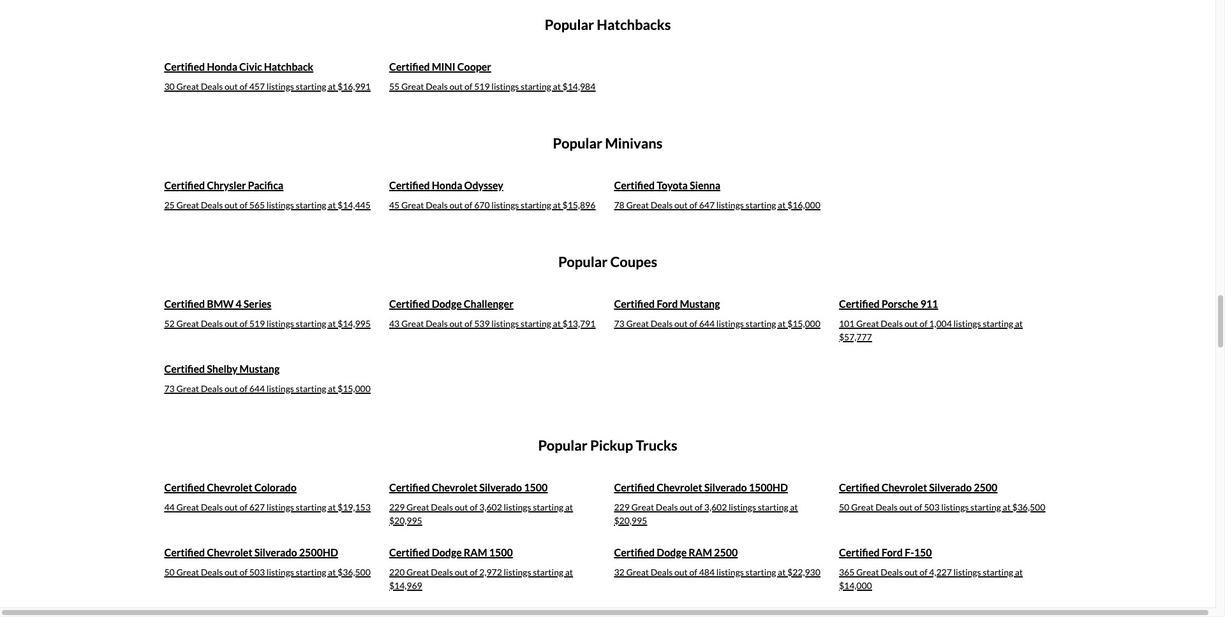 Task type: locate. For each thing, give the bounding box(es) containing it.
trucks
[[636, 437, 677, 454]]

of down certified shelby mustang
[[240, 383, 248, 394]]

229 for certified chevrolet silverado 1500
[[389, 502, 405, 513]]

deals down certified shelby mustang
[[201, 383, 223, 394]]

certified for certified chevrolet colorado
[[164, 482, 205, 494]]

deals down certified chrysler pacifica at left
[[201, 200, 223, 210]]

at inside 365 great deals out of 4,227 listings starting at $14,000
[[1015, 567, 1023, 578]]

certified
[[164, 60, 205, 73], [389, 60, 430, 73], [164, 179, 205, 191], [389, 179, 430, 191], [614, 179, 655, 191], [164, 298, 205, 310], [389, 298, 430, 310], [614, 298, 655, 310], [839, 298, 880, 310], [164, 363, 205, 375], [164, 482, 205, 494], [389, 482, 430, 494], [614, 482, 655, 494], [839, 482, 880, 494], [164, 547, 205, 559], [389, 547, 430, 559], [614, 547, 655, 559], [839, 547, 880, 559]]

out for certified dodge ram 2500
[[675, 567, 688, 578]]

of for certified shelby mustang
[[240, 383, 248, 394]]

2 229 from the left
[[614, 502, 630, 513]]

1 ram from the left
[[464, 547, 487, 559]]

out down porsche
[[905, 318, 918, 329]]

3,602 down certified chevrolet silverado 1500
[[480, 502, 502, 513]]

0 horizontal spatial 644
[[249, 383, 265, 394]]

0 vertical spatial 519
[[474, 81, 490, 92]]

0 vertical spatial $15,000
[[788, 318, 821, 329]]

of inside 101 great deals out of 1,004 listings starting at $57,777
[[920, 318, 928, 329]]

$19,153
[[338, 502, 371, 513]]

of for certified honda civic hatchback
[[240, 81, 248, 92]]

out down f-
[[905, 567, 918, 578]]

1 vertical spatial 503
[[249, 567, 265, 578]]

0 vertical spatial 2500
[[974, 482, 998, 494]]

0 horizontal spatial 503
[[249, 567, 265, 578]]

457
[[249, 81, 265, 92]]

deals for certified chevrolet colorado
[[201, 502, 223, 513]]

0 vertical spatial 73
[[614, 318, 625, 329]]

0 horizontal spatial 229 great deals out of 3,602 listings starting at $20,995
[[389, 502, 573, 526]]

certified chevrolet silverado 1500hd
[[614, 482, 788, 494]]

0 vertical spatial 50
[[839, 502, 850, 513]]

of for certified mini cooper
[[465, 81, 473, 92]]

4
[[236, 298, 242, 310]]

ram
[[464, 547, 487, 559], [689, 547, 712, 559]]

1 horizontal spatial 73
[[614, 318, 625, 329]]

of left 627
[[240, 502, 248, 513]]

deals inside 365 great deals out of 4,227 listings starting at $14,000
[[881, 567, 903, 578]]

great for certified bmw 4 series
[[176, 318, 199, 329]]

1 horizontal spatial 229 great deals out of 3,602 listings starting at $20,995
[[614, 502, 798, 526]]

$57,777
[[839, 332, 872, 343]]

out down certified chevrolet silverado 2500
[[900, 502, 913, 513]]

of left 1,004
[[920, 318, 928, 329]]

certified for certified honda odyssey
[[389, 179, 430, 191]]

starting for certified chrysler pacifica
[[296, 200, 326, 210]]

55 great deals out of 519 listings starting at $14,984
[[389, 81, 596, 92]]

1 horizontal spatial ford
[[882, 547, 903, 559]]

50
[[839, 502, 850, 513], [164, 567, 175, 578]]

1 horizontal spatial 644
[[699, 318, 715, 329]]

starting inside 101 great deals out of 1,004 listings starting at $57,777
[[983, 318, 1013, 329]]

229 right the $19,153
[[389, 502, 405, 513]]

1 horizontal spatial 519
[[474, 81, 490, 92]]

644 down certified ford mustang
[[699, 318, 715, 329]]

out for certified honda odyssey
[[450, 200, 463, 210]]

deals for certified chevrolet silverado 1500hd
[[656, 502, 678, 513]]

1 vertical spatial 2500
[[714, 547, 738, 559]]

at for certified chevrolet colorado
[[328, 502, 336, 513]]

honda left civic
[[207, 60, 237, 73]]

32 great deals out of 484 listings starting at $22,930
[[614, 567, 821, 578]]

1 horizontal spatial ram
[[689, 547, 712, 559]]

listings
[[267, 81, 294, 92], [492, 81, 519, 92], [267, 200, 294, 210], [492, 200, 519, 210], [717, 200, 744, 210], [267, 318, 294, 329], [492, 318, 519, 329], [717, 318, 744, 329], [954, 318, 981, 329], [267, 383, 294, 394], [267, 502, 294, 513], [504, 502, 531, 513], [729, 502, 756, 513], [942, 502, 969, 513], [267, 567, 294, 578], [504, 567, 531, 578], [717, 567, 744, 578], [954, 567, 981, 578]]

dodge for certified dodge ram 1500
[[432, 547, 462, 559]]

1 horizontal spatial mustang
[[680, 298, 720, 310]]

$16,991
[[338, 81, 371, 92]]

0 horizontal spatial 1500
[[489, 547, 513, 559]]

listings inside 365 great deals out of 4,227 listings starting at $14,000
[[954, 567, 981, 578]]

50 great deals out of 503 listings starting at $36,500
[[839, 502, 1046, 513], [164, 567, 371, 578]]

30
[[164, 81, 175, 92]]

out down certified chevrolet silverado 1500hd on the bottom right of the page
[[680, 502, 693, 513]]

of left 484
[[690, 567, 698, 578]]

out down '4'
[[225, 318, 238, 329]]

0 horizontal spatial $36,500
[[338, 567, 371, 578]]

listings for certified mini cooper
[[492, 81, 519, 92]]

73 great deals out of 644 listings starting at $15,000 for certified shelby mustang
[[164, 383, 371, 394]]

ram up 2,972
[[464, 547, 487, 559]]

$20,995 up 220
[[389, 516, 422, 526]]

chevrolet
[[207, 482, 252, 494], [432, 482, 477, 494], [657, 482, 702, 494], [882, 482, 927, 494], [207, 547, 252, 559]]

deals for certified toyota sienna
[[651, 200, 673, 210]]

30 great deals out of 457 listings starting at $16,991
[[164, 81, 371, 92]]

50 great deals out of 503 listings starting at $36,500 for 2500hd
[[164, 567, 371, 578]]

deals down certified bmw 4 series
[[201, 318, 223, 329]]

of left 2,972
[[470, 567, 478, 578]]

55
[[389, 81, 400, 92]]

at inside 101 great deals out of 1,004 listings starting at $57,777
[[1015, 318, 1023, 329]]

1 vertical spatial 50 great deals out of 503 listings starting at $36,500
[[164, 567, 371, 578]]

out down mini at the left of the page
[[450, 81, 463, 92]]

$14,969
[[389, 581, 422, 591]]

of down certified chevrolet silverado 2500
[[915, 502, 923, 513]]

ford left f-
[[882, 547, 903, 559]]

popular left coupes
[[558, 253, 608, 270]]

ram up 484
[[689, 547, 712, 559]]

of left 670
[[465, 200, 473, 210]]

of left 4,227
[[920, 567, 928, 578]]

503 down certified chevrolet silverado 2500hd
[[249, 567, 265, 578]]

deals down certified chevrolet silverado 1500
[[431, 502, 453, 513]]

of down certified chevrolet silverado 1500hd on the bottom right of the page
[[695, 502, 703, 513]]

certified dodge challenger
[[389, 298, 514, 310]]

1 horizontal spatial 3,602
[[704, 502, 727, 513]]

out for certified shelby mustang
[[225, 383, 238, 394]]

$20,995
[[389, 516, 422, 526], [614, 516, 647, 526]]

0 horizontal spatial honda
[[207, 60, 237, 73]]

of down the cooper
[[465, 81, 473, 92]]

0 horizontal spatial 519
[[249, 318, 265, 329]]

great inside 365 great deals out of 4,227 listings starting at $14,000
[[856, 567, 879, 578]]

certified honda odyssey
[[389, 179, 503, 191]]

certified for certified ford f-150
[[839, 547, 880, 559]]

0 horizontal spatial ford
[[657, 298, 678, 310]]

at for certified ford f-150
[[1015, 567, 1023, 578]]

of down certified chevrolet silverado 2500hd
[[240, 567, 248, 578]]

listings for certified chevrolet silverado 1500hd
[[729, 502, 756, 513]]

deals down certified chevrolet silverado 1500hd on the bottom right of the page
[[656, 502, 678, 513]]

1 vertical spatial 50
[[164, 567, 175, 578]]

1 horizontal spatial $15,000
[[788, 318, 821, 329]]

0 horizontal spatial ram
[[464, 547, 487, 559]]

deals
[[201, 81, 223, 92], [426, 81, 448, 92], [201, 200, 223, 210], [426, 200, 448, 210], [651, 200, 673, 210], [201, 318, 223, 329], [426, 318, 448, 329], [651, 318, 673, 329], [881, 318, 903, 329], [201, 383, 223, 394], [201, 502, 223, 513], [431, 502, 453, 513], [656, 502, 678, 513], [876, 502, 898, 513], [201, 567, 223, 578], [431, 567, 453, 578], [651, 567, 673, 578], [881, 567, 903, 578]]

certified for certified chevrolet silverado 2500
[[839, 482, 880, 494]]

out down 'certified dodge ram 1500'
[[455, 567, 468, 578]]

229 great deals out of 3,602 listings starting at $20,995 down certified chevrolet silverado 1500
[[389, 502, 573, 526]]

1 vertical spatial 1500
[[489, 547, 513, 559]]

dodge up 32 great deals out of 484 listings starting at $22,930
[[657, 547, 687, 559]]

503 for 2500
[[924, 502, 940, 513]]

45
[[389, 200, 400, 210]]

at for certified chevrolet silverado 1500hd
[[790, 502, 798, 513]]

1 horizontal spatial 503
[[924, 502, 940, 513]]

0 vertical spatial 644
[[699, 318, 715, 329]]

73 great deals out of 644 listings starting at $15,000 down certified ford mustang
[[614, 318, 821, 329]]

0 horizontal spatial 229
[[389, 502, 405, 513]]

certified chevrolet silverado 2500
[[839, 482, 998, 494]]

listings inside 220 great deals out of 2,972 listings starting at $14,969
[[504, 567, 531, 578]]

deals for certified honda civic hatchback
[[201, 81, 223, 92]]

great inside 101 great deals out of 1,004 listings starting at $57,777
[[856, 318, 879, 329]]

out for certified porsche 911
[[905, 318, 918, 329]]

2500
[[974, 482, 998, 494], [714, 547, 738, 559]]

2 3,602 from the left
[[704, 502, 727, 513]]

2 $20,995 from the left
[[614, 516, 647, 526]]

honda left odyssey
[[432, 179, 462, 191]]

deals for certified chevrolet silverado 1500
[[431, 502, 453, 513]]

great for certified dodge ram 2500
[[626, 567, 649, 578]]

out down certified chevrolet colorado
[[225, 502, 238, 513]]

of left 647
[[690, 200, 698, 210]]

1 vertical spatial ford
[[882, 547, 903, 559]]

0 vertical spatial 50 great deals out of 503 listings starting at $36,500
[[839, 502, 1046, 513]]

519 down series
[[249, 318, 265, 329]]

45 great deals out of 670 listings starting at $15,896
[[389, 200, 596, 210]]

1 horizontal spatial 73 great deals out of 644 listings starting at $15,000
[[614, 318, 821, 329]]

229 down pickup
[[614, 502, 630, 513]]

670
[[474, 200, 490, 210]]

0 vertical spatial honda
[[207, 60, 237, 73]]

certified chevrolet colorado
[[164, 482, 297, 494]]

220 great deals out of 2,972 listings starting at $14,969
[[389, 567, 573, 591]]

deals down the certified mini cooper
[[426, 81, 448, 92]]

out inside 101 great deals out of 1,004 listings starting at $57,777
[[905, 318, 918, 329]]

1 vertical spatial 519
[[249, 318, 265, 329]]

73 great deals out of 644 listings starting at $15,000 down shelby
[[164, 383, 371, 394]]

deals for certified chevrolet silverado 2500hd
[[201, 567, 223, 578]]

52 great deals out of 519 listings starting at $14,995
[[164, 318, 371, 329]]

1 $20,995 from the left
[[389, 516, 422, 526]]

mustang
[[680, 298, 720, 310], [239, 363, 280, 375]]

229
[[389, 502, 405, 513], [614, 502, 630, 513]]

1 vertical spatial mustang
[[239, 363, 280, 375]]

deals down certified chevrolet silverado 2500hd
[[201, 567, 223, 578]]

out down toyota
[[675, 200, 688, 210]]

out for certified mini cooper
[[450, 81, 463, 92]]

of down certified ford mustang
[[690, 318, 698, 329]]

deals down the "certified dodge ram 2500"
[[651, 567, 673, 578]]

$36,500
[[1013, 502, 1046, 513], [338, 567, 371, 578]]

ford for mustang
[[657, 298, 678, 310]]

certified ford mustang
[[614, 298, 720, 310]]

1 horizontal spatial 229
[[614, 502, 630, 513]]

deals down certified chevrolet colorado
[[201, 502, 223, 513]]

503 down certified chevrolet silverado 2500
[[924, 502, 940, 513]]

popular for popular hatchbacks
[[545, 16, 594, 33]]

out down certified chevrolet silverado 1500
[[455, 502, 468, 513]]

2 229 great deals out of 3,602 listings starting at $20,995 from the left
[[614, 502, 798, 526]]

out down certified honda civic hatchback
[[225, 81, 238, 92]]

popular left pickup
[[538, 437, 588, 454]]

0 horizontal spatial 2500
[[714, 547, 738, 559]]

at for certified chevrolet silverado 2500
[[1003, 502, 1011, 513]]

certified chevrolet silverado 1500
[[389, 482, 548, 494]]

shelby
[[207, 363, 238, 375]]

deals down 'certified dodge ram 1500'
[[431, 567, 453, 578]]

of inside 365 great deals out of 4,227 listings starting at $14,000
[[920, 567, 928, 578]]

50 great deals out of 503 listings starting at $36,500 down certified chevrolet silverado 2500
[[839, 502, 1046, 513]]

of for certified chevrolet silverado 2500hd
[[240, 567, 248, 578]]

0 vertical spatial 73 great deals out of 644 listings starting at $15,000
[[614, 318, 821, 329]]

deals inside 220 great deals out of 2,972 listings starting at $14,969
[[431, 567, 453, 578]]

dodge
[[432, 298, 462, 310], [432, 547, 462, 559], [657, 547, 687, 559]]

out down certified chevrolet silverado 2500hd
[[225, 567, 238, 578]]

deals for certified ford f-150
[[881, 567, 903, 578]]

1 horizontal spatial 2500
[[974, 482, 998, 494]]

out
[[225, 81, 238, 92], [450, 81, 463, 92], [225, 200, 238, 210], [450, 200, 463, 210], [675, 200, 688, 210], [225, 318, 238, 329], [450, 318, 463, 329], [675, 318, 688, 329], [905, 318, 918, 329], [225, 383, 238, 394], [225, 502, 238, 513], [455, 502, 468, 513], [680, 502, 693, 513], [900, 502, 913, 513], [225, 567, 238, 578], [455, 567, 468, 578], [675, 567, 688, 578], [905, 567, 918, 578]]

great inside 220 great deals out of 2,972 listings starting at $14,969
[[407, 567, 429, 578]]

cooper
[[457, 60, 491, 73]]

ford down coupes
[[657, 298, 678, 310]]

1 vertical spatial 73
[[164, 383, 175, 394]]

519 for certified mini cooper
[[474, 81, 490, 92]]

2 ram from the left
[[689, 547, 712, 559]]

644 down certified shelby mustang
[[249, 383, 265, 394]]

2500hd
[[299, 547, 338, 559]]

0 horizontal spatial $15,000
[[338, 383, 371, 394]]

certified bmw 4 series
[[164, 298, 271, 310]]

deals for certified bmw 4 series
[[201, 318, 223, 329]]

229 great deals out of 3,602 listings starting at $20,995
[[389, 502, 573, 526], [614, 502, 798, 526]]

great for certified mini cooper
[[401, 81, 424, 92]]

certified for certified chevrolet silverado 2500hd
[[164, 547, 205, 559]]

73
[[614, 318, 625, 329], [164, 383, 175, 394]]

at inside 220 great deals out of 2,972 listings starting at $14,969
[[565, 567, 573, 578]]

1 vertical spatial 73 great deals out of 644 listings starting at $15,000
[[164, 383, 371, 394]]

0 horizontal spatial 73 great deals out of 644 listings starting at $15,000
[[164, 383, 371, 394]]

365 great deals out of 4,227 listings starting at $14,000
[[839, 567, 1023, 591]]

519
[[474, 81, 490, 92], [249, 318, 265, 329]]

great for certified porsche 911
[[856, 318, 879, 329]]

listings for certified chrysler pacifica
[[267, 200, 294, 210]]

229 great deals out of 3,602 listings starting at $20,995 down certified chevrolet silverado 1500hd on the bottom right of the page
[[614, 502, 798, 526]]

out down the "certified dodge ram 2500"
[[675, 567, 688, 578]]

out for certified chevrolet silverado 2500
[[900, 502, 913, 513]]

at for certified chrysler pacifica
[[328, 200, 336, 210]]

deals for certified shelby mustang
[[201, 383, 223, 394]]

$14,984
[[563, 81, 596, 92]]

deals down certified honda civic hatchback
[[201, 81, 223, 92]]

0 horizontal spatial 50 great deals out of 503 listings starting at $36,500
[[164, 567, 371, 578]]

1 horizontal spatial honda
[[432, 179, 462, 191]]

popular left minivans
[[553, 135, 602, 152]]

519 down the cooper
[[474, 81, 490, 92]]

at for certified dodge challenger
[[553, 318, 561, 329]]

out down certified dodge challenger
[[450, 318, 463, 329]]

starting for certified dodge challenger
[[521, 318, 551, 329]]

deals down certified ford mustang
[[651, 318, 673, 329]]

out inside 365 great deals out of 4,227 listings starting at $14,000
[[905, 567, 918, 578]]

of for certified ford f-150
[[920, 567, 928, 578]]

silverado for 1500
[[479, 482, 522, 494]]

1 vertical spatial 644
[[249, 383, 265, 394]]

0 vertical spatial $36,500
[[1013, 502, 1046, 513]]

at for certified shelby mustang
[[328, 383, 336, 394]]

at for certified toyota sienna
[[778, 200, 786, 210]]

colorado
[[254, 482, 297, 494]]

deals down certified dodge challenger
[[426, 318, 448, 329]]

honda
[[207, 60, 237, 73], [432, 179, 462, 191]]

dodge left challenger
[[432, 298, 462, 310]]

deals down certified chevrolet silverado 2500
[[876, 502, 898, 513]]

0 horizontal spatial 3,602
[[480, 502, 502, 513]]

starting inside 220 great deals out of 2,972 listings starting at $14,969
[[533, 567, 564, 578]]

627
[[249, 502, 265, 513]]

0 vertical spatial mustang
[[680, 298, 720, 310]]

out for certified chevrolet silverado 1500hd
[[680, 502, 693, 513]]

at for certified mini cooper
[[553, 81, 561, 92]]

73 down certified shelby mustang
[[164, 383, 175, 394]]

1 horizontal spatial $36,500
[[1013, 502, 1046, 513]]

$15,896
[[563, 200, 596, 210]]

1 horizontal spatial 1500
[[524, 482, 548, 494]]

50 great deals out of 503 listings starting at $36,500 down certified chevrolet silverado 2500hd
[[164, 567, 371, 578]]

229 great deals out of 3,602 listings starting at $20,995 for 1500hd
[[614, 502, 798, 526]]

3,602 down certified chevrolet silverado 1500hd on the bottom right of the page
[[704, 502, 727, 513]]

of left 565
[[240, 200, 248, 210]]

0 vertical spatial 503
[[924, 502, 940, 513]]

out down chrysler
[[225, 200, 238, 210]]

deals down certified honda odyssey
[[426, 200, 448, 210]]

1 horizontal spatial 50 great deals out of 503 listings starting at $36,500
[[839, 502, 1046, 513]]

great
[[176, 81, 199, 92], [401, 81, 424, 92], [176, 200, 199, 210], [401, 200, 424, 210], [626, 200, 649, 210], [176, 318, 199, 329], [401, 318, 424, 329], [626, 318, 649, 329], [856, 318, 879, 329], [176, 383, 199, 394], [176, 502, 199, 513], [407, 502, 429, 513], [632, 502, 654, 513], [851, 502, 874, 513], [176, 567, 199, 578], [407, 567, 429, 578], [626, 567, 649, 578], [856, 567, 879, 578]]

dodge up 220 great deals out of 2,972 listings starting at $14,969
[[432, 547, 462, 559]]

deals down certified ford f-150
[[881, 567, 903, 578]]

of left 539
[[465, 318, 473, 329]]

$15,000
[[788, 318, 821, 329], [338, 383, 371, 394]]

1 229 great deals out of 3,602 listings starting at $20,995 from the left
[[389, 502, 573, 526]]

out for certified chevrolet colorado
[[225, 502, 238, 513]]

popular hatchbacks
[[545, 16, 671, 33]]

1 vertical spatial $15,000
[[338, 383, 371, 394]]

0 horizontal spatial 50
[[164, 567, 175, 578]]

1 horizontal spatial 50
[[839, 502, 850, 513]]

73 right $13,791 on the left of the page
[[614, 318, 625, 329]]

deals inside 101 great deals out of 1,004 listings starting at $57,777
[[881, 318, 903, 329]]

519 for certified bmw 4 series
[[249, 318, 265, 329]]

deals down "certified porsche 911"
[[881, 318, 903, 329]]

listings for certified chevrolet colorado
[[267, 502, 294, 513]]

0 horizontal spatial $20,995
[[389, 516, 422, 526]]

mini
[[432, 60, 456, 73]]

chrysler
[[207, 179, 246, 191]]

0 vertical spatial ford
[[657, 298, 678, 310]]

listings inside 101 great deals out of 1,004 listings starting at $57,777
[[954, 318, 981, 329]]

73 for certified shelby mustang
[[164, 383, 175, 394]]

sienna
[[690, 179, 721, 191]]

of down certified chevrolet silverado 1500
[[470, 502, 478, 513]]

644
[[699, 318, 715, 329], [249, 383, 265, 394]]

503
[[924, 502, 940, 513], [249, 567, 265, 578]]

certified for certified bmw 4 series
[[164, 298, 205, 310]]

starting for certified mini cooper
[[521, 81, 551, 92]]

$14,445
[[338, 200, 371, 210]]

out down certified honda odyssey
[[450, 200, 463, 210]]

ram for 2500
[[689, 547, 712, 559]]

1 229 from the left
[[389, 502, 405, 513]]

1 horizontal spatial $20,995
[[614, 516, 647, 526]]

out inside 220 great deals out of 2,972 listings starting at $14,969
[[455, 567, 468, 578]]

1 vertical spatial $36,500
[[338, 567, 371, 578]]

at for certified honda civic hatchback
[[328, 81, 336, 92]]

out down certified ford mustang
[[675, 318, 688, 329]]

starting inside 365 great deals out of 4,227 listings starting at $14,000
[[983, 567, 1013, 578]]

starting
[[296, 81, 326, 92], [521, 81, 551, 92], [296, 200, 326, 210], [521, 200, 551, 210], [746, 200, 776, 210], [296, 318, 326, 329], [521, 318, 551, 329], [746, 318, 776, 329], [983, 318, 1013, 329], [296, 383, 326, 394], [296, 502, 326, 513], [533, 502, 564, 513], [758, 502, 789, 513], [971, 502, 1001, 513], [296, 567, 326, 578], [533, 567, 564, 578], [746, 567, 776, 578], [983, 567, 1013, 578]]

out for certified toyota sienna
[[675, 200, 688, 210]]

popular up $14,984
[[545, 16, 594, 33]]

0 horizontal spatial 73
[[164, 383, 175, 394]]

out down shelby
[[225, 383, 238, 394]]

4,227
[[929, 567, 952, 578]]

1 3,602 from the left
[[480, 502, 502, 513]]

0 vertical spatial 1500
[[524, 482, 548, 494]]

$20,995 up 32
[[614, 516, 647, 526]]

1 vertical spatial honda
[[432, 179, 462, 191]]

of left 457
[[240, 81, 248, 92]]

at for certified chevrolet silverado 1500
[[565, 502, 573, 513]]

deals down certified toyota sienna
[[651, 200, 673, 210]]

starting for certified ford mustang
[[746, 318, 776, 329]]

0 horizontal spatial mustang
[[239, 363, 280, 375]]

3,602 for 1500hd
[[704, 502, 727, 513]]

of inside 220 great deals out of 2,972 listings starting at $14,969
[[470, 567, 478, 578]]

great for certified chrysler pacifica
[[176, 200, 199, 210]]

out for certified bmw 4 series
[[225, 318, 238, 329]]

great for certified ford f-150
[[856, 567, 879, 578]]

of down '4'
[[240, 318, 248, 329]]



Task type: describe. For each thing, give the bounding box(es) containing it.
certified for certified porsche 911
[[839, 298, 880, 310]]

listings for certified dodge challenger
[[492, 318, 519, 329]]

starting for certified dodge ram 1500
[[533, 567, 564, 578]]

porsche
[[882, 298, 919, 310]]

deals for certified dodge ram 2500
[[651, 567, 673, 578]]

$36,500 for certified chevrolet silverado 2500hd
[[338, 567, 371, 578]]

starting for certified chevrolet colorado
[[296, 502, 326, 513]]

deals for certified ford mustang
[[651, 318, 673, 329]]

listings for certified honda civic hatchback
[[267, 81, 294, 92]]

minivans
[[605, 135, 663, 152]]

great for certified chevrolet silverado 2500
[[851, 502, 874, 513]]

coupes
[[610, 253, 657, 270]]

32
[[614, 567, 625, 578]]

of for certified ford mustang
[[690, 318, 698, 329]]

365
[[839, 567, 855, 578]]

popular for popular coupes
[[558, 253, 608, 270]]

911
[[921, 298, 938, 310]]

43 great deals out of 539 listings starting at $13,791
[[389, 318, 596, 329]]

at for certified ford mustang
[[778, 318, 786, 329]]

$16,000
[[788, 200, 821, 210]]

great for certified ford mustang
[[626, 318, 649, 329]]

78
[[614, 200, 625, 210]]

popular pickup trucks
[[538, 437, 677, 454]]

at for certified honda odyssey
[[553, 200, 561, 210]]

deals for certified porsche 911
[[881, 318, 903, 329]]

certified for certified ford mustang
[[614, 298, 655, 310]]

listings for certified ford mustang
[[717, 318, 744, 329]]

43
[[389, 318, 400, 329]]

539
[[474, 318, 490, 329]]

out for certified ford f-150
[[905, 567, 918, 578]]

f-
[[905, 547, 914, 559]]

25 great deals out of 565 listings starting at $14,445
[[164, 200, 371, 210]]

popular minivans
[[553, 135, 663, 152]]

of for certified dodge challenger
[[465, 318, 473, 329]]

$14,995
[[338, 318, 371, 329]]

deals for certified mini cooper
[[426, 81, 448, 92]]

civic
[[239, 60, 262, 73]]

of for certified chevrolet silverado 1500hd
[[695, 502, 703, 513]]

pickup
[[590, 437, 633, 454]]

out for certified honda civic hatchback
[[225, 81, 238, 92]]

out for certified dodge ram 1500
[[455, 567, 468, 578]]

listings for certified honda odyssey
[[492, 200, 519, 210]]

certified chevrolet silverado 2500hd
[[164, 547, 338, 559]]

popular for popular pickup trucks
[[538, 437, 588, 454]]

hatchback
[[264, 60, 313, 73]]

out for certified chevrolet silverado 2500hd
[[225, 567, 238, 578]]

listings for certified chevrolet silverado 1500
[[504, 502, 531, 513]]

listings for certified ford f-150
[[954, 567, 981, 578]]

certified honda civic hatchback
[[164, 60, 313, 73]]

$20,995 for certified chevrolet silverado 1500
[[389, 516, 422, 526]]

50 for certified chevrolet silverado 2500
[[839, 502, 850, 513]]

starting for certified honda odyssey
[[521, 200, 551, 210]]

2500 for certified dodge ram 2500
[[714, 547, 738, 559]]

$14,000
[[839, 581, 872, 591]]

mustang for certified ford mustang
[[680, 298, 720, 310]]

229 great deals out of 3,602 listings starting at $20,995 for 1500
[[389, 502, 573, 526]]

2,972
[[480, 567, 502, 578]]

229 for certified chevrolet silverado 1500hd
[[614, 502, 630, 513]]

toyota
[[657, 179, 688, 191]]

$22,930
[[788, 567, 821, 578]]

great for certified shelby mustang
[[176, 383, 199, 394]]

44
[[164, 502, 175, 513]]

certified for certified mini cooper
[[389, 60, 430, 73]]

out for certified ford mustang
[[675, 318, 688, 329]]

certified chrysler pacifica
[[164, 179, 283, 191]]

565
[[249, 200, 265, 210]]

pacifica
[[248, 179, 283, 191]]

$20,995 for certified chevrolet silverado 1500hd
[[614, 516, 647, 526]]

great for certified chevrolet silverado 1500
[[407, 502, 429, 513]]

listings for certified dodge ram 1500
[[504, 567, 531, 578]]

starting for certified dodge ram 2500
[[746, 567, 776, 578]]

484
[[699, 567, 715, 578]]

1,004
[[929, 318, 952, 329]]

2500 for certified chevrolet silverado 2500
[[974, 482, 998, 494]]

of for certified chevrolet colorado
[[240, 502, 248, 513]]

44 great deals out of 627 listings starting at $19,153
[[164, 502, 371, 513]]

great for certified honda odyssey
[[401, 200, 424, 210]]

deals for certified chrysler pacifica
[[201, 200, 223, 210]]

1500 for certified dodge ram 1500
[[489, 547, 513, 559]]

of for certified dodge ram 2500
[[690, 567, 698, 578]]

certified for certified dodge ram 2500
[[614, 547, 655, 559]]

honda for civic
[[207, 60, 237, 73]]

647
[[699, 200, 715, 210]]

certified for certified shelby mustang
[[164, 363, 205, 375]]

52
[[164, 318, 175, 329]]

listings for certified dodge ram 2500
[[717, 567, 744, 578]]

73 for certified ford mustang
[[614, 318, 625, 329]]

starting for certified honda civic hatchback
[[296, 81, 326, 92]]

series
[[244, 298, 271, 310]]

$13,791
[[563, 318, 596, 329]]

certified dodge ram 1500
[[389, 547, 513, 559]]

1500 for certified chevrolet silverado 1500
[[524, 482, 548, 494]]

of for certified chevrolet silverado 1500
[[470, 502, 478, 513]]

220
[[389, 567, 405, 578]]

certified for certified toyota sienna
[[614, 179, 655, 191]]

50 great deals out of 503 listings starting at $36,500 for 2500
[[839, 502, 1046, 513]]

of for certified toyota sienna
[[690, 200, 698, 210]]

certified for certified chevrolet silverado 1500
[[389, 482, 430, 494]]

certified ford f-150
[[839, 547, 932, 559]]

certified shelby mustang
[[164, 363, 280, 375]]

of for certified chrysler pacifica
[[240, 200, 248, 210]]

73 great deals out of 644 listings starting at $15,000 for certified ford mustang
[[614, 318, 821, 329]]

1500hd
[[749, 482, 788, 494]]

great for certified dodge ram 1500
[[407, 567, 429, 578]]

bmw
[[207, 298, 234, 310]]

25
[[164, 200, 175, 210]]

hatchbacks
[[597, 16, 671, 33]]

silverado for 2500hd
[[254, 547, 297, 559]]

great for certified dodge challenger
[[401, 318, 424, 329]]

challenger
[[464, 298, 514, 310]]

ford for f-
[[882, 547, 903, 559]]

101
[[839, 318, 855, 329]]

certified dodge ram 2500
[[614, 547, 738, 559]]

out for certified chrysler pacifica
[[225, 200, 238, 210]]

odyssey
[[464, 179, 503, 191]]

great for certified honda civic hatchback
[[176, 81, 199, 92]]

chevrolet for certified chevrolet silverado 2500hd
[[207, 547, 252, 559]]

listings for certified bmw 4 series
[[267, 318, 294, 329]]

at for certified bmw 4 series
[[328, 318, 336, 329]]

101 great deals out of 1,004 listings starting at $57,777
[[839, 318, 1023, 343]]

silverado for 2500
[[929, 482, 972, 494]]

chevrolet for certified chevrolet silverado 1500hd
[[657, 482, 702, 494]]

dodge for certified dodge challenger
[[432, 298, 462, 310]]

78 great deals out of 647 listings starting at $16,000
[[614, 200, 821, 210]]

dodge for certified dodge ram 2500
[[657, 547, 687, 559]]

of for certified chevrolet silverado 2500
[[915, 502, 923, 513]]

certified toyota sienna
[[614, 179, 721, 191]]

certified mini cooper
[[389, 60, 491, 73]]

$15,000 for certified ford mustang
[[788, 318, 821, 329]]

certified porsche 911
[[839, 298, 938, 310]]

popular coupes
[[558, 253, 657, 270]]

listings for certified chevrolet silverado 2500hd
[[267, 567, 294, 578]]

150
[[914, 547, 932, 559]]

at for certified dodge ram 2500
[[778, 567, 786, 578]]



Task type: vqa. For each thing, say whether or not it's contained in the screenshot.
listings for Certified MINI Cooper
yes



